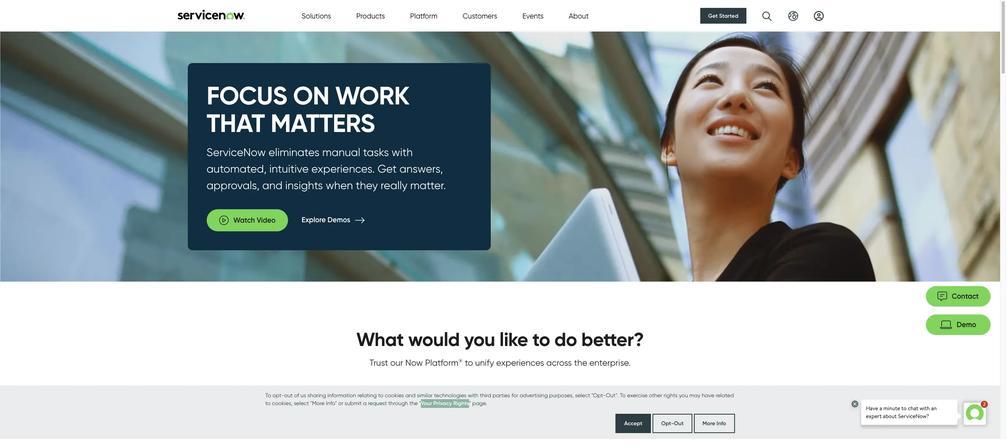 Task type: vqa. For each thing, say whether or not it's contained in the screenshot.
out
yes



Task type: describe. For each thing, give the bounding box(es) containing it.
more info button
[[694, 414, 735, 434]]

for
[[512, 392, 518, 399]]

out
[[284, 392, 293, 399]]

request
[[368, 400, 387, 407]]

exercise
[[627, 392, 648, 399]]

info
[[717, 420, 726, 427]]

get started
[[708, 12, 739, 19]]

" inside to opt-out of us sharing information relating to cookies and similar technologies with third parties for advertising purposes, select "opt-out".  to exercise other rights you may have related to cookies, select "more info" or submit a request through the "
[[419, 400, 421, 407]]

information
[[327, 392, 356, 399]]

products
[[356, 12, 385, 20]]

cookies
[[385, 392, 404, 399]]

and
[[405, 392, 416, 399]]

0 vertical spatial to
[[378, 392, 384, 399]]

cookies,
[[272, 400, 293, 407]]

platform button
[[410, 10, 438, 21]]

purposes,
[[549, 392, 574, 399]]

products button
[[356, 10, 385, 21]]

servicenow image
[[177, 9, 246, 20]]

may
[[690, 392, 701, 399]]

events
[[523, 12, 544, 20]]

technologies
[[434, 392, 467, 399]]

advertising
[[520, 392, 548, 399]]

opt-out button
[[653, 414, 693, 434]]

third
[[480, 392, 491, 399]]

started
[[719, 12, 739, 19]]

parties
[[493, 392, 510, 399]]

out
[[674, 420, 684, 427]]

"more
[[310, 400, 325, 407]]

about button
[[569, 10, 589, 21]]

0 vertical spatial select
[[575, 392, 590, 399]]

rights
[[664, 392, 678, 399]]

opt-
[[273, 392, 284, 399]]

or
[[338, 400, 343, 407]]

privacy
[[434, 400, 452, 407]]

platform
[[410, 12, 438, 20]]

info"
[[326, 400, 337, 407]]

relating
[[358, 392, 377, 399]]

through
[[388, 400, 408, 407]]

your privacy rights link
[[421, 400, 469, 408]]

1 to from the left
[[265, 392, 271, 399]]

accept button
[[616, 414, 651, 434]]

1 vertical spatial to
[[265, 400, 271, 407]]

your privacy rights " page.
[[421, 400, 487, 407]]

submit
[[345, 400, 362, 407]]

get
[[708, 12, 718, 19]]



Task type: locate. For each thing, give the bounding box(es) containing it.
0 horizontal spatial "
[[419, 400, 421, 407]]

of
[[294, 392, 299, 399]]

1 vertical spatial select
[[294, 400, 309, 407]]

related
[[716, 392, 734, 399]]

" down with on the left of page
[[469, 400, 471, 407]]

to opt-out of us sharing information relating to cookies and similar technologies with third parties for advertising purposes, select "opt-out".  to exercise other rights you may have related to cookies, select "more info" or submit a request through the "
[[265, 392, 734, 407]]

select
[[575, 392, 590, 399], [294, 400, 309, 407]]

" right the the at left bottom
[[419, 400, 421, 407]]

your
[[421, 400, 432, 407]]

to
[[265, 392, 271, 399], [620, 392, 626, 399]]

"opt-
[[592, 392, 606, 399]]

1 horizontal spatial to
[[620, 392, 626, 399]]

more info
[[703, 420, 726, 427]]

1 horizontal spatial to
[[378, 392, 384, 399]]

to
[[378, 392, 384, 399], [265, 400, 271, 407]]

select down us
[[294, 400, 309, 407]]

to up request
[[378, 392, 384, 399]]

sharing
[[308, 392, 326, 399]]

more
[[703, 420, 715, 427]]

rights
[[453, 400, 469, 407]]

accept
[[624, 420, 643, 427]]

similar
[[417, 392, 433, 399]]

0 horizontal spatial select
[[294, 400, 309, 407]]

to left cookies,
[[265, 400, 271, 407]]

about
[[569, 12, 589, 20]]

have
[[702, 392, 715, 399]]

"
[[419, 400, 421, 407], [469, 400, 471, 407]]

opt-
[[661, 420, 674, 427]]

1 horizontal spatial "
[[469, 400, 471, 407]]

a
[[363, 400, 367, 407]]

to right out".
[[620, 392, 626, 399]]

other
[[649, 392, 663, 399]]

solutions
[[302, 12, 331, 20]]

the
[[410, 400, 418, 407]]

" inside the your privacy rights " page.
[[469, 400, 471, 407]]

1 " from the left
[[419, 400, 421, 407]]

with
[[468, 392, 479, 399]]

you
[[679, 392, 688, 399]]

0 horizontal spatial to
[[265, 400, 271, 407]]

solutions button
[[302, 10, 331, 21]]

opt-out
[[661, 420, 684, 427]]

us
[[301, 392, 306, 399]]

go to servicenow account image
[[814, 11, 824, 21]]

out".
[[606, 392, 619, 399]]

get started link
[[701, 8, 747, 24]]

select left "opt-
[[575, 392, 590, 399]]

1 horizontal spatial select
[[575, 392, 590, 399]]

to left opt-
[[265, 392, 271, 399]]

customers button
[[463, 10, 497, 21]]

0 horizontal spatial to
[[265, 392, 271, 399]]

customers
[[463, 12, 497, 20]]

2 to from the left
[[620, 392, 626, 399]]

events button
[[523, 10, 544, 21]]

page.
[[472, 400, 487, 407]]

2 " from the left
[[469, 400, 471, 407]]



